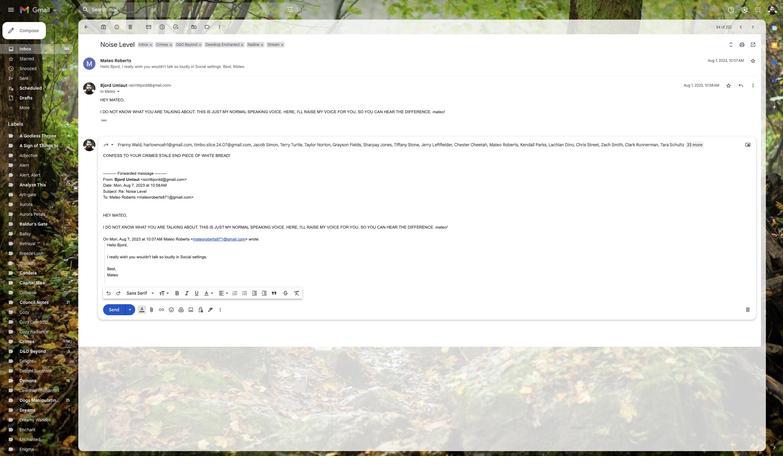 Task type: vqa. For each thing, say whether or not it's contained in the screenshot.
"Inbox" associated with Inbox link
yes



Task type: describe. For each thing, give the bounding box(es) containing it.
54 of 222
[[717, 25, 733, 29]]

delight for delight "link"
[[20, 359, 33, 364]]

i'll inside message body text box
[[300, 225, 306, 230]]

older image
[[751, 24, 757, 30]]

dewdrop enchanted button
[[205, 42, 240, 47]]

1 vertical spatial dewdrop
[[30, 319, 48, 325]]

0 horizontal spatial bjord
[[100, 83, 111, 88]]

7, inside 'aug 7, 2023, 10:07 am' cell
[[716, 58, 719, 63]]

indent less ‪(⌘[)‬ image
[[252, 290, 258, 296]]

harlownoah1@gmail.com
[[144, 142, 192, 147]]

confess
[[103, 153, 122, 158]]

1 vertical spatial mon,
[[110, 237, 118, 241]]

i down hello bjord,
[[107, 255, 108, 259]]

5 - from the left
[[109, 171, 110, 176]]

for inside message body text box
[[341, 225, 349, 230]]

indent more ‪(⌘])‬ image
[[262, 290, 268, 296]]

settings image
[[742, 6, 749, 13]]

dreamy wander link
[[20, 417, 51, 423]]

0 vertical spatial in
[[191, 64, 194, 69]]

council notes
[[20, 300, 49, 305]]

7 - from the left
[[111, 171, 112, 176]]

0 horizontal spatial alert
[[20, 163, 29, 168]]

report spam image
[[114, 24, 120, 30]]

sicritbjordd@gmail.com
[[130, 83, 170, 88]]

list containing mateo roberts
[[78, 51, 759, 325]]

aug inside cell
[[709, 58, 715, 63]]

Message Body text field
[[103, 153, 752, 284]]

sign
[[24, 143, 33, 149]]

10 , from the left
[[453, 142, 454, 147]]

alert,
[[20, 172, 30, 178]]

council notes link
[[20, 300, 49, 305]]

ballsy
[[20, 231, 31, 237]]

0 vertical spatial speaking
[[248, 110, 268, 114]]

< inside message body text box
[[191, 237, 193, 241]]

0 vertical spatial this
[[197, 110, 206, 114]]

0 vertical spatial mateo!
[[433, 110, 445, 114]]

show details image
[[117, 90, 120, 93]]

type of response image
[[103, 142, 109, 148]]

---------- forwarded message --------- from: bjord umlaut <sicritbjordd@gmail.com> date: mon, aug 7, 2023 at 10:58 am subject: re: noise level to: mateo roberts <mateoroberts871@gmail.com>
[[103, 171, 194, 200]]

crimes link
[[20, 339, 34, 345]]

crimes for "crimes" button
[[157, 42, 168, 47]]

bread!
[[216, 153, 231, 158]]

0 vertical spatial so
[[174, 64, 179, 69]]

3
[[68, 349, 70, 354]]

bulleted list ‪(⌘⇧8)‬ image
[[242, 290, 248, 296]]

sans serif option
[[126, 290, 150, 296]]

drafts
[[20, 95, 32, 101]]

cozy radiance link
[[20, 329, 48, 335]]

mateo right "cheetah"
[[490, 142, 502, 147]]

0 vertical spatial i do not know what you are talking about. this is just my normal speaking voice. here, i'll raise my voice for you, so you can hear the difference. mateo!
[[100, 110, 445, 114]]

really inside message body text box
[[109, 255, 119, 259]]

dewdrop for dewdrop enchanted link
[[20, 388, 37, 394]]

2 - from the left
[[105, 171, 106, 176]]

of inside labels navigation
[[34, 143, 38, 149]]

enigma
[[20, 447, 34, 452]]

brutality link
[[20, 261, 36, 266]]

4
[[68, 134, 70, 138]]

analyze
[[20, 182, 36, 188]]

0 vertical spatial not
[[110, 110, 118, 114]]

stream
[[268, 42, 280, 47]]

0 vertical spatial about.
[[181, 110, 196, 114]]

dewdrop enchanted for dewdrop enchanted button
[[206, 42, 240, 47]]

numbered list ‪(⌘⇧7)‬ image
[[232, 290, 238, 296]]

enchant link
[[20, 427, 36, 433]]

8 - from the left
[[112, 171, 114, 176]]

not starred checkbox for 10:58 am
[[726, 82, 733, 89]]

godless
[[24, 133, 41, 139]]

newer image
[[739, 24, 745, 30]]

tara
[[661, 142, 670, 147]]

aurora petals
[[20, 212, 45, 217]]

stone
[[408, 142, 420, 147]]

main menu image
[[7, 6, 15, 13]]

roberts inside ---------- forwarded message --------- from: bjord umlaut <sicritbjordd@gmail.com> date: mon, aug 7, 2023 at 10:58 am subject: re: noise level to: mateo roberts <mateoroberts871@gmail.com>
[[122, 195, 136, 200]]

social inside message body text box
[[181, 255, 191, 259]]

1 for analyze this
[[68, 183, 70, 187]]

formatting options toolbar
[[103, 288, 303, 299]]

d&d beyond button
[[175, 42, 198, 47]]

11 - from the left
[[155, 171, 156, 176]]

10:07 am inside 'aug 7, 2023, 10:07 am' cell
[[730, 58, 745, 63]]

about. inside message body text box
[[184, 225, 199, 230]]

betrayal
[[20, 241, 36, 247]]

here, inside message body text box
[[287, 225, 299, 230]]

runnerman
[[637, 142, 659, 147]]

0 vertical spatial wish
[[135, 64, 143, 69]]

15 - from the left
[[160, 171, 162, 176]]

candela
[[20, 270, 37, 276]]

25
[[66, 398, 70, 403]]

13 - from the left
[[158, 171, 159, 176]]

0 vertical spatial i'll
[[297, 110, 303, 114]]

sans serif
[[127, 290, 147, 296]]

beyond for 'd&d beyond' link
[[30, 349, 46, 354]]

labels
[[8, 121, 23, 127]]

1 vertical spatial alert
[[31, 172, 40, 178]]

aug 7, 2023, 10:58 am cell
[[685, 82, 720, 89]]

0 vertical spatial difference.
[[405, 110, 432, 114]]

0 vertical spatial you,
[[347, 110, 357, 114]]

0 vertical spatial what
[[133, 110, 144, 114]]

dogs manipulating time
[[20, 398, 70, 403]]

mateo left show details image
[[105, 89, 115, 94]]

wald
[[132, 142, 142, 147]]

sans
[[127, 290, 137, 296]]

wouldn't inside message body text box
[[137, 255, 151, 259]]

0 vertical spatial wouldn't
[[152, 64, 166, 69]]

14 - from the left
[[159, 171, 160, 176]]

terry
[[280, 142, 290, 147]]

0 vertical spatial here,
[[284, 110, 296, 114]]

this inside message body text box
[[200, 225, 209, 230]]

0 vertical spatial mateo,
[[110, 98, 125, 102]]

d&d for 'd&d beyond' link
[[20, 349, 29, 354]]

radiance
[[30, 329, 48, 335]]

i down mateo roberts
[[122, 64, 123, 69]]

hey inside message body text box
[[103, 213, 111, 218]]

so inside message body text box
[[361, 225, 367, 230]]

0 vertical spatial umlaut
[[113, 83, 128, 88]]

labels heading
[[8, 121, 65, 127]]

0 vertical spatial so
[[358, 110, 364, 114]]

1 for capital idea
[[68, 281, 70, 285]]

cozy for cozy dewdrop
[[20, 319, 29, 325]]

aurora petals link
[[20, 212, 45, 217]]

you, inside message body text box
[[350, 225, 360, 230]]

enchanted for dewdrop enchanted link
[[38, 388, 59, 394]]

starred
[[20, 56, 34, 62]]

0 vertical spatial hear
[[384, 110, 395, 114]]

< inside bjord umlaut < sicritbjordd@gmail.com >
[[129, 83, 130, 88]]

compose
[[20, 28, 39, 33]]

inbox button
[[138, 42, 149, 47]]

normal inside message body text box
[[233, 225, 250, 230]]

adjective
[[20, 153, 38, 158]]

speaking inside message body text box
[[251, 225, 271, 230]]

0 vertical spatial really
[[124, 64, 134, 69]]

candela link
[[20, 270, 37, 276]]

redo ‪(⌘y)‬ image
[[115, 290, 122, 296]]

17 - from the left
[[163, 171, 164, 176]]

delete image
[[127, 24, 134, 30]]

i up show trimmed content icon
[[100, 110, 102, 114]]

crimes button
[[155, 42, 169, 47]]

sunshine
[[34, 368, 52, 374]]

4 - from the left
[[107, 171, 109, 176]]

betrayal link
[[20, 241, 36, 247]]

mateo up i really wish you wouldn't talk so loudly in social settings.
[[164, 237, 175, 241]]

add to tasks image
[[173, 24, 179, 30]]

5 , from the left
[[303, 142, 304, 147]]

12 , from the left
[[519, 142, 520, 147]]

smith
[[612, 142, 624, 147]]

white
[[202, 153, 215, 158]]

0 vertical spatial normal
[[230, 110, 247, 114]]

1 vertical spatial 2023
[[132, 237, 141, 241]]

show trimmed content image
[[100, 119, 108, 122]]

to
[[123, 153, 129, 158]]

cheetah
[[471, 142, 488, 147]]

> inside bjord umlaut < sicritbjordd@gmail.com >
[[170, 83, 172, 88]]

sent link
[[20, 76, 28, 81]]

0 vertical spatial can
[[375, 110, 383, 114]]

0 vertical spatial know
[[119, 110, 132, 114]]

snooze image
[[159, 24, 165, 30]]

bjord inside ---------- forwarded message --------- from: bjord umlaut <sicritbjordd@gmail.com> date: mon, aug 7, 2023 at 10:58 am subject: re: noise level to: mateo roberts <mateoroberts871@gmail.com>
[[115, 177, 125, 182]]

Search mail text field
[[92, 7, 269, 13]]

14
[[66, 339, 70, 344]]

lush
[[34, 251, 44, 256]]

0 vertical spatial the
[[396, 110, 404, 114]]

hello for hello bjord, i really wish you wouldn't talk so loudly in social settings. best, mateo
[[100, 64, 110, 69]]

1 horizontal spatial loudly
[[180, 64, 190, 69]]

0 vertical spatial raise
[[304, 110, 316, 114]]

1 , from the left
[[142, 142, 143, 147]]

19 - from the left
[[166, 171, 167, 176]]

0 horizontal spatial level
[[119, 40, 135, 49]]

crimes for crimes link
[[20, 339, 34, 345]]

> inside message body text box
[[246, 237, 248, 241]]

2023, for 10:58 am
[[695, 83, 705, 88]]

more send options image
[[127, 307, 133, 313]]

collapse
[[20, 290, 36, 296]]

not starred image for aug 7, 2023, 10:07 am
[[751, 58, 757, 64]]

chester
[[455, 142, 470, 147]]

turtle
[[291, 142, 303, 147]]

your
[[130, 153, 141, 158]]

<mateoroberts871@gmail.com>
[[137, 195, 194, 200]]

labels navigation
[[0, 20, 78, 456]]

manipulating
[[31, 398, 59, 403]]

level inside ---------- forwarded message --------- from: bjord umlaut <sicritbjordd@gmail.com> date: mon, aug 7, 2023 at 10:58 am subject: re: noise level to: mateo roberts <mateoroberts871@gmail.com>
[[137, 189, 147, 194]]

0 vertical spatial noise
[[100, 40, 118, 49]]

more image
[[217, 24, 223, 30]]

12 - from the left
[[156, 171, 158, 176]]

baldur's gate link
[[20, 221, 48, 227]]

0 vertical spatial do
[[103, 110, 109, 114]]

0 vertical spatial hey
[[100, 98, 109, 102]]

wrote:
[[249, 237, 260, 241]]

demons link
[[20, 378, 37, 384]]

1 horizontal spatial you
[[144, 64, 150, 69]]

wish inside message body text box
[[120, 255, 128, 259]]

mon, inside ---------- forwarded message --------- from: bjord umlaut <sicritbjordd@gmail.com> date: mon, aug 7, 2023 at 10:58 am subject: re: noise level to: mateo roberts <mateoroberts871@gmail.com>
[[114, 183, 123, 188]]

7, inside aug 7, 2023, 10:58 am cell
[[692, 83, 694, 88]]

mateo, inside message body text box
[[112, 213, 127, 218]]

sharpay
[[364, 142, 380, 147]]

1 for baldur's gate
[[68, 222, 70, 226]]

cozy dewdrop link
[[20, 319, 48, 325]]

10 - from the left
[[115, 171, 116, 176]]

0 vertical spatial social
[[195, 64, 206, 69]]

i do not know what you are talking about. this is just my normal speaking voice. here, i'll raise my voice for you, so you can hear the difference. mateo! inside message body text box
[[103, 225, 448, 230]]

0 vertical spatial best,
[[223, 64, 232, 69]]

capital idea
[[20, 280, 45, 286]]

nadine
[[248, 42, 260, 47]]

0 vertical spatial talking
[[164, 110, 181, 114]]

you inside message body text box
[[129, 255, 136, 259]]

0 vertical spatial is
[[207, 110, 211, 114]]

0 vertical spatial of
[[722, 25, 726, 29]]

message
[[138, 171, 154, 176]]

quote ‪(⌘⇧9)‬ image
[[271, 290, 277, 296]]

what inside message body text box
[[135, 225, 147, 230]]

2023, for 10:07 am
[[720, 58, 729, 63]]

aurora for aurora 'link'
[[20, 202, 33, 207]]

i really wish you wouldn't talk so loudly in social settings.
[[107, 255, 207, 259]]

baldur's gate
[[20, 221, 48, 227]]

things
[[39, 143, 53, 149]]

discard draft ‪(⌘⇧d)‬ image
[[746, 307, 752, 313]]

dogs manipulating time link
[[20, 398, 70, 403]]

1 for scheduled
[[68, 86, 70, 90]]

10:07 am inside message body text box
[[146, 237, 163, 241]]

baldur's
[[20, 221, 37, 227]]

bold ‪(⌘b)‬ image
[[174, 290, 180, 296]]

3 - from the left
[[106, 171, 107, 176]]

0 vertical spatial settings.
[[207, 64, 222, 69]]

hello bjord,
[[107, 243, 128, 247]]

7 , from the left
[[362, 142, 363, 147]]

146
[[64, 47, 70, 51]]

not starred checkbox for 10:07 am
[[751, 58, 757, 64]]

delight sunshine
[[20, 368, 52, 374]]

best, inside best, mateo
[[107, 267, 116, 271]]

0 vertical spatial voice.
[[269, 110, 283, 114]]

more
[[20, 105, 30, 111]]

this
[[37, 182, 46, 188]]

beyond for d&d beyond button
[[185, 42, 198, 47]]

0 vertical spatial for
[[338, 110, 346, 114]]

street
[[588, 142, 600, 147]]

noise inside ---------- forwarded message --------- from: bjord umlaut <sicritbjordd@gmail.com> date: mon, aug 7, 2023 at 10:58 am subject: re: noise level to: mateo roberts <mateoroberts871@gmail.com>
[[126, 189, 136, 194]]

simon
[[266, 142, 278, 147]]

noise level
[[100, 40, 135, 49]]

1 - from the left
[[103, 171, 105, 176]]



Task type: locate. For each thing, give the bounding box(es) containing it.
inbox inside "button"
[[139, 42, 148, 47]]

so down 'on mon, aug 7, 2023 at 10:07 am mateo roberts < mateoroberts871@gmail.com > wrote:'
[[160, 255, 164, 259]]

delight
[[20, 359, 33, 364], [20, 368, 33, 374]]

16 , from the left
[[624, 142, 625, 147]]

1 horizontal spatial 10:58 am
[[706, 83, 720, 88]]

1 vertical spatial not starred checkbox
[[726, 82, 733, 89]]

1 for dreams
[[68, 408, 70, 413]]

, left the tara
[[659, 142, 660, 147]]

so down d&d beyond button
[[174, 64, 179, 69]]

d&d inside labels navigation
[[20, 349, 29, 354]]

3 , from the left
[[251, 142, 253, 147]]

come
[[60, 143, 72, 149]]

a for a sign of things to come
[[20, 143, 23, 149]]

not starred image down 'aug 7, 2023, 10:07 am' cell
[[726, 82, 733, 89]]

hello down mateo roberts
[[100, 64, 110, 69]]

delight link
[[20, 359, 33, 364]]

3 1 from the top
[[68, 183, 70, 187]]

1 horizontal spatial wouldn't
[[152, 64, 166, 69]]

aug inside ---------- forwarded message --------- from: bjord umlaut <sicritbjordd@gmail.com> date: mon, aug 7, 2023 at 10:58 am subject: re: noise level to: mateo roberts <mateoroberts871@gmail.com>
[[124, 183, 131, 188]]

ballsy link
[[20, 231, 31, 237]]

33
[[688, 142, 692, 147]]

speaking
[[248, 110, 268, 114], [251, 225, 271, 230]]

in down d&d beyond button
[[191, 64, 194, 69]]

0 vertical spatial voice
[[324, 110, 337, 114]]

to inside labels navigation
[[54, 143, 59, 149]]

2023 inside ---------- forwarded message --------- from: bjord umlaut <sicritbjordd@gmail.com> date: mon, aug 7, 2023 at 10:58 am subject: re: noise level to: mateo roberts <mateoroberts871@gmail.com>
[[136, 183, 145, 188]]

crimes inside labels navigation
[[20, 339, 34, 345]]

0 vertical spatial 10:07 am
[[730, 58, 745, 63]]

bjord umlaut < sicritbjordd@gmail.com >
[[100, 83, 172, 88]]

send
[[109, 307, 119, 313]]

10:58 am down the <sicritbjordd@gmail.com>
[[151, 183, 167, 188]]

mateo, down show details image
[[110, 98, 125, 102]]

of right 54
[[722, 25, 726, 29]]

hey mateo, down "to mateo"
[[100, 98, 125, 102]]

21
[[67, 271, 70, 275], [67, 300, 70, 305]]

just inside message body text box
[[215, 225, 225, 230]]

d&d up delight "link"
[[20, 349, 29, 354]]

are inside message body text box
[[157, 225, 166, 230]]

in inside message body text box
[[176, 255, 179, 259]]

cozy down council
[[20, 310, 29, 315]]

not inside message body text box
[[112, 225, 121, 230]]

1 horizontal spatial really
[[124, 64, 134, 69]]

, left jacob on the top
[[251, 142, 253, 147]]

are up 'on mon, aug 7, 2023 at 10:07 am mateo roberts < mateoroberts871@gmail.com > wrote:'
[[157, 225, 166, 230]]

delight sunshine link
[[20, 368, 52, 374]]

mateo, down re:
[[112, 213, 127, 218]]

italic ‪(⌘i)‬ image
[[184, 290, 190, 296]]

cozy for cozy radiance
[[20, 329, 29, 335]]

1 21 from the top
[[67, 271, 70, 275]]

1 vertical spatial really
[[109, 255, 119, 259]]

0 vertical spatial just
[[212, 110, 222, 114]]

enchanted down enchant
[[20, 437, 40, 443]]

1 a from the top
[[20, 133, 23, 139]]

1 horizontal spatial of
[[722, 25, 726, 29]]

21 for candela
[[67, 271, 70, 275]]

timbo.slice.24.07@gmail.com
[[194, 142, 251, 147]]

0 horizontal spatial wouldn't
[[137, 255, 151, 259]]

, up piece
[[192, 142, 193, 147]]

the
[[396, 110, 404, 114], [399, 225, 407, 230]]

bjord,
[[111, 64, 121, 69], [117, 243, 128, 247]]

1 vertical spatial d&d beyond
[[20, 349, 46, 354]]

alert up analyze this link on the left of page
[[31, 172, 40, 178]]

umlaut up show details image
[[113, 83, 128, 88]]

i up on
[[103, 225, 104, 230]]

wish down hello bjord,
[[120, 255, 128, 259]]

cozy radiance
[[20, 329, 48, 335]]

d&d beyond link
[[20, 349, 46, 354]]

bjord up "to mateo"
[[100, 83, 111, 88]]

labels image
[[205, 24, 211, 30]]

1 vertical spatial raise
[[307, 225, 319, 230]]

1 vertical spatial 10:07 am
[[146, 237, 163, 241]]

bjord, for hello bjord, i really wish you wouldn't talk so loudly in social settings. best, mateo
[[111, 64, 121, 69]]

1 1 from the top
[[68, 86, 70, 90]]

0 horizontal spatial at
[[142, 237, 145, 241]]

lachlan
[[549, 142, 565, 147]]

1 vertical spatial umlaut
[[126, 177, 140, 182]]

0 horizontal spatial d&d beyond
[[20, 349, 46, 354]]

crimes
[[143, 153, 158, 158]]

delight down delight "link"
[[20, 368, 33, 374]]

a sign of things to come link
[[20, 143, 72, 149]]

collapse link
[[20, 290, 36, 296]]

2 vertical spatial cozy
[[20, 329, 29, 335]]

1 vertical spatial speaking
[[251, 225, 271, 230]]

2 aurora from the top
[[20, 212, 33, 217]]

1 vertical spatial bjord
[[115, 177, 125, 182]]

mark as unread image
[[146, 24, 152, 30]]

a left godless
[[20, 133, 23, 139]]

0 horizontal spatial talk
[[152, 255, 158, 259]]

mon, up re:
[[114, 183, 123, 188]]

0 vertical spatial hello
[[100, 64, 110, 69]]

1 horizontal spatial d&d
[[176, 42, 184, 47]]

10:07 am
[[730, 58, 745, 63], [146, 237, 163, 241]]

analyze this link
[[20, 182, 46, 188]]

1 horizontal spatial talk
[[167, 64, 173, 69]]

gmail image
[[20, 4, 53, 16]]

mateo down noise level
[[100, 58, 114, 63]]

aurora down aurora 'link'
[[20, 212, 33, 217]]

a for a godless throne
[[20, 133, 23, 139]]

move to image
[[191, 24, 197, 30]]

more
[[693, 142, 703, 147]]

is
[[207, 110, 211, 114], [210, 225, 214, 230]]

voice inside message body text box
[[327, 225, 340, 230]]

know down show details image
[[119, 110, 132, 114]]

1 vertical spatial loudly
[[165, 255, 175, 259]]

is inside message body text box
[[210, 225, 214, 230]]

bjord, inside message body text box
[[117, 243, 128, 247]]

2023 up i really wish you wouldn't talk so loudly in social settings.
[[132, 237, 141, 241]]

bjord down forwarded
[[115, 177, 125, 182]]

search mail image
[[80, 4, 91, 15]]

mateo up the undo ‪(⌘z)‬ icon
[[107, 273, 118, 277]]

hear inside message body text box
[[387, 225, 398, 230]]

crimes inside button
[[157, 42, 168, 47]]

11 , from the left
[[488, 142, 489, 147]]

0 vertical spatial aurora
[[20, 202, 33, 207]]

3 cozy from the top
[[20, 329, 29, 335]]

noise up mateo roberts
[[100, 40, 118, 49]]

mon, up hello bjord,
[[110, 237, 118, 241]]

to left come
[[54, 143, 59, 149]]

0 horizontal spatial 10:58 am
[[151, 183, 167, 188]]

d&d beyond inside button
[[176, 42, 198, 47]]

dino
[[566, 142, 575, 147]]

strikethrough ‪(⌘⇧x)‬ image
[[283, 290, 289, 296]]

1 horizontal spatial 10:07 am
[[730, 58, 745, 63]]

1 vertical spatial voice.
[[272, 225, 286, 230]]

grayson
[[333, 142, 349, 147]]

0 vertical spatial d&d beyond
[[176, 42, 198, 47]]

in down 'on mon, aug 7, 2023 at 10:07 am mateo roberts < mateoroberts871@gmail.com > wrote:'
[[176, 255, 179, 259]]

umlaut down forwarded
[[126, 177, 140, 182]]

i
[[122, 64, 123, 69], [100, 110, 102, 114], [103, 225, 104, 230], [107, 255, 108, 259]]

mateo! inside message body text box
[[436, 225, 448, 230]]

cozy for cozy link
[[20, 310, 29, 315]]

so
[[358, 110, 364, 114], [361, 225, 367, 230]]

enchanted
[[222, 42, 240, 47], [38, 388, 59, 394], [20, 437, 40, 443]]

bjord, for hello bjord,
[[117, 243, 128, 247]]

mateo down dewdrop enchanted button
[[234, 64, 245, 69]]

1 vertical spatial not
[[112, 225, 121, 230]]

noise right re:
[[126, 189, 136, 194]]

1 vertical spatial not starred image
[[726, 82, 733, 89]]

alert, alert link
[[20, 172, 40, 178]]

0 horizontal spatial dewdrop enchanted
[[20, 388, 59, 394]]

dewdrop enchanted
[[206, 42, 240, 47], [20, 388, 59, 394]]

15 , from the left
[[600, 142, 601, 147]]

0 vertical spatial bjord
[[100, 83, 111, 88]]

0 vertical spatial <
[[129, 83, 130, 88]]

from:
[[103, 177, 114, 182]]

0 vertical spatial not starred image
[[751, 58, 757, 64]]

leftfielder
[[433, 142, 453, 147]]

can inside message body text box
[[378, 225, 386, 230]]

know inside message body text box
[[122, 225, 134, 230]]

1 vertical spatial i'll
[[300, 225, 306, 230]]

tab list
[[767, 20, 784, 434]]

1 down '4'
[[68, 143, 70, 148]]

back to inbox image
[[83, 24, 89, 30]]

21 for council notes
[[67, 300, 70, 305]]

aurora link
[[20, 202, 33, 207]]

cozy dewdrop
[[20, 319, 48, 325]]

loudly down d&d beyond button
[[180, 64, 190, 69]]

not starred checkbox down 'aug 7, 2023, 10:07 am' cell
[[726, 82, 733, 89]]

0 horizontal spatial best,
[[107, 267, 116, 271]]

1 vertical spatial you
[[129, 255, 136, 259]]

settings. down dewdrop enchanted button
[[207, 64, 222, 69]]

0 vertical spatial 2023,
[[720, 58, 729, 63]]

voice. inside message body text box
[[272, 225, 286, 230]]

None search field
[[78, 2, 299, 17]]

hey down "to mateo"
[[100, 98, 109, 102]]

d&d beyond
[[176, 42, 198, 47], [20, 349, 46, 354]]

8 , from the left
[[392, 142, 393, 147]]

beyond down move to image
[[185, 42, 198, 47]]

1 for a sign of things to come
[[68, 143, 70, 148]]

1 horizontal spatial so
[[174, 64, 179, 69]]

of right sign
[[34, 143, 38, 149]]

dewdrop enchanted for dewdrop enchanted link
[[20, 388, 59, 394]]

0 horizontal spatial wish
[[120, 255, 128, 259]]

delight for delight sunshine
[[20, 368, 33, 374]]

aug 7, 2023, 10:07 am cell
[[709, 58, 745, 64]]

wish
[[135, 64, 143, 69], [120, 255, 128, 259]]

6 , from the left
[[331, 142, 332, 147]]

hey mateo, inside message body text box
[[103, 213, 127, 218]]

1 horizontal spatial crimes
[[157, 42, 168, 47]]

dewdrop inside button
[[206, 42, 221, 47]]

advanced search options image
[[284, 3, 296, 16]]

0 vertical spatial hey mateo,
[[100, 98, 125, 102]]

dewdrop for dewdrop enchanted button
[[206, 42, 221, 47]]

d&d beyond for d&d beyond button
[[176, 42, 198, 47]]

1 horizontal spatial inbox
[[139, 42, 148, 47]]

, up crimes
[[142, 142, 143, 147]]

bjord, up best, mateo
[[117, 243, 128, 247]]

to inside 'list'
[[100, 89, 104, 94]]

archive image
[[100, 24, 107, 30]]

1 vertical spatial d&d
[[20, 349, 29, 354]]

undo ‪(⌘z)‬ image
[[106, 290, 112, 296]]

0 vertical spatial delight
[[20, 359, 33, 364]]

hey mateo, down to:
[[103, 213, 127, 218]]

1 vertical spatial at
[[142, 237, 145, 241]]

1 vertical spatial <
[[191, 237, 193, 241]]

2 , from the left
[[192, 142, 193, 147]]

0 vertical spatial enchanted
[[222, 42, 240, 47]]

alert
[[20, 163, 29, 168], [31, 172, 40, 178]]

1 horizontal spatial wish
[[135, 64, 143, 69]]

best,
[[223, 64, 232, 69], [107, 267, 116, 271]]

stale
[[159, 153, 171, 158]]

5 1 from the top
[[68, 281, 70, 285]]

, left chris
[[575, 142, 576, 147]]

do up on
[[105, 225, 111, 230]]

1 aurora from the top
[[20, 202, 33, 207]]

underline ‪(⌘u)‬ image
[[194, 290, 200, 296]]

enchanted for dewdrop enchanted button
[[222, 42, 240, 47]]

d&d beyond for 'd&d beyond' link
[[20, 349, 46, 354]]

remove formatting ‪(⌘\)‬ image
[[294, 290, 300, 296]]

talking inside message body text box
[[167, 225, 183, 230]]

franny
[[118, 142, 131, 147]]

0 vertical spatial to
[[100, 89, 104, 94]]

delight down 'd&d beyond' link
[[20, 359, 33, 364]]

sent
[[20, 76, 28, 81]]

at down 'message'
[[146, 183, 149, 188]]

umlaut inside ---------- forwarded message --------- from: bjord umlaut <sicritbjordd@gmail.com> date: mon, aug 7, 2023 at 10:58 am subject: re: noise level to: mateo roberts <mateoroberts871@gmail.com>
[[126, 177, 140, 182]]

mateo down the subject:
[[110, 195, 121, 200]]

, left jerry
[[420, 142, 421, 147]]

enchanted up manipulating
[[38, 388, 59, 394]]

a left sign
[[20, 143, 23, 149]]

1 right this
[[68, 183, 70, 187]]

best, down dewdrop enchanted button
[[223, 64, 232, 69]]

1 vertical spatial hey
[[103, 213, 111, 218]]

inbox for inbox link
[[20, 46, 31, 52]]

not up hello bjord,
[[112, 225, 121, 230]]

cozy down cozy link
[[20, 319, 29, 325]]

jones
[[381, 142, 392, 147]]

6 1 from the top
[[68, 408, 70, 413]]

crimes
[[157, 42, 168, 47], [20, 339, 34, 345]]

6 - from the left
[[110, 171, 111, 176]]

0 vertical spatial at
[[146, 183, 149, 188]]

difference. inside message body text box
[[408, 225, 435, 230]]

enchanted inside button
[[222, 42, 240, 47]]

0 vertical spatial bjord,
[[111, 64, 121, 69]]

7, inside ---------- forwarded message --------- from: bjord umlaut <sicritbjordd@gmail.com> date: mon, aug 7, 2023 at 10:58 am subject: re: noise level to: mateo roberts <mateoroberts871@gmail.com>
[[132, 183, 135, 188]]

, left kendall
[[519, 142, 520, 147]]

9 , from the left
[[420, 142, 421, 147]]

hey mateo,
[[100, 98, 125, 102], [103, 213, 127, 218]]

settings. inside message body text box
[[193, 255, 207, 259]]

snoozed
[[20, 66, 37, 71]]

2 cozy from the top
[[20, 319, 29, 325]]

cozy up crimes link
[[20, 329, 29, 335]]

loudly inside message body text box
[[165, 255, 175, 259]]

d&d beyond inside labels navigation
[[20, 349, 46, 354]]

enchanted link
[[20, 437, 40, 443]]

1 vertical spatial 2023,
[[695, 83, 705, 88]]

aug
[[709, 58, 715, 63], [685, 83, 691, 88], [124, 183, 131, 188], [119, 237, 126, 241]]

dewdrop enchanted down the more image
[[206, 42, 240, 47]]

not starred image
[[751, 58, 757, 64], [726, 82, 733, 89]]

2 vertical spatial enchanted
[[20, 437, 40, 443]]

1 vertical spatial talk
[[152, 255, 158, 259]]

aug inside cell
[[685, 83, 691, 88]]

2023, inside 'aug 7, 2023, 10:07 am' cell
[[720, 58, 729, 63]]

2023, inside aug 7, 2023, 10:58 am cell
[[695, 83, 705, 88]]

bjord umlaut cell
[[100, 83, 172, 88]]

0 vertical spatial a
[[20, 133, 23, 139]]

, left clark at the top
[[624, 142, 625, 147]]

1 vertical spatial social
[[181, 255, 191, 259]]

, left "lachlan"
[[547, 142, 548, 147]]

0 vertical spatial are
[[155, 110, 163, 114]]

dewdrop enchanted up the dogs manipulating time link
[[20, 388, 59, 394]]

14 , from the left
[[575, 142, 576, 147]]

, left tiffany
[[392, 142, 393, 147]]

level
[[119, 40, 135, 49], [137, 189, 147, 194]]

d&d down add to tasks icon
[[176, 42, 184, 47]]

mateo!
[[433, 110, 445, 114], [436, 225, 448, 230]]

, left terry
[[278, 142, 280, 147]]

to left show details image
[[100, 89, 104, 94]]

social down d&d beyond button
[[195, 64, 206, 69]]

1 cozy from the top
[[20, 310, 29, 315]]

1 vertical spatial settings.
[[193, 255, 207, 259]]

10:58 am down 'aug 7, 2023, 10:07 am' cell
[[706, 83, 720, 88]]

1 down 25
[[68, 408, 70, 413]]

<sicritbjordd@gmail.com>
[[141, 177, 187, 182]]

are
[[155, 110, 163, 114], [157, 225, 166, 230]]

the inside message body text box
[[399, 225, 407, 230]]

know up hello bjord,
[[122, 225, 134, 230]]

mateo roberts
[[100, 58, 131, 63]]

0 vertical spatial cozy
[[20, 310, 29, 315]]

for
[[338, 110, 346, 114], [341, 225, 349, 230]]

scheduled link
[[20, 85, 42, 91]]

dewdrop enchanted inside button
[[206, 42, 240, 47]]

0 vertical spatial crimes
[[157, 42, 168, 47]]

0 horizontal spatial in
[[176, 255, 179, 259]]

16 - from the left
[[162, 171, 163, 176]]

social down 'on mon, aug 7, 2023 at 10:07 am mateo roberts < mateoroberts871@gmail.com > wrote:'
[[181, 255, 191, 259]]

4 , from the left
[[278, 142, 280, 147]]

1 vertical spatial to
[[54, 143, 59, 149]]

breeze
[[20, 251, 33, 256]]

1 vertical spatial the
[[399, 225, 407, 230]]

2 a from the top
[[20, 143, 23, 149]]

hello down on
[[107, 243, 116, 247]]

best, up the undo ‪(⌘z)‬ icon
[[107, 267, 116, 271]]

just
[[212, 110, 222, 114], [215, 225, 225, 230]]

9 - from the left
[[114, 171, 115, 176]]

umlaut
[[113, 83, 128, 88], [126, 177, 140, 182]]

talk
[[167, 64, 173, 69], [152, 255, 158, 259]]

compose button
[[2, 22, 46, 39]]

dogs
[[20, 398, 30, 403]]

1 vertical spatial wish
[[120, 255, 128, 259]]

1 delight from the top
[[20, 359, 33, 364]]

dewdrop down labels image in the left of the page
[[206, 42, 221, 47]]

1 vertical spatial >
[[246, 237, 248, 241]]

> left wrote:
[[246, 237, 248, 241]]

capital
[[20, 280, 35, 286]]

1 vertical spatial do
[[105, 225, 111, 230]]

wish up bjord umlaut cell at top left
[[135, 64, 143, 69]]

a godless throne link
[[20, 133, 56, 139]]

Not starred checkbox
[[751, 58, 757, 64], [726, 82, 733, 89]]

inbox inside labels navigation
[[20, 46, 31, 52]]

dewdrop enchanted inside labels navigation
[[20, 388, 59, 394]]

2 21 from the top
[[67, 300, 70, 305]]

talk inside message body text box
[[152, 255, 158, 259]]

raise
[[304, 110, 316, 114], [307, 225, 319, 230]]

hey
[[100, 98, 109, 102], [103, 213, 111, 218]]

more button
[[0, 103, 73, 113]]

0 vertical spatial 21
[[67, 271, 70, 275]]

date:
[[103, 183, 113, 188]]

d&d inside d&d beyond button
[[176, 42, 184, 47]]

not starred image for aug 7, 2023, 10:58 am
[[726, 82, 733, 89]]

mateo inside ---------- forwarded message --------- from: bjord umlaut <sicritbjordd@gmail.com> date: mon, aug 7, 2023 at 10:58 am subject: re: noise level to: mateo roberts <mateoroberts871@gmail.com>
[[110, 195, 121, 200]]

beyond inside labels navigation
[[30, 349, 46, 354]]

18 - from the left
[[164, 171, 166, 176]]

idea
[[36, 280, 45, 286]]

0 vertical spatial d&d
[[176, 42, 184, 47]]

really down mateo roberts
[[124, 64, 134, 69]]

franny wald , harlownoah1@gmail.com , timbo.slice.24.07@gmail.com , jacob simon , terry turtle , taylor norton , grayson fields , sharpay jones , tiffany stone , jerry leftfielder , chester cheetah , mateo roberts , kendall parks , lachlan dino , chris street , zach smith , clark runnerman , tara schultz 33 more
[[118, 142, 703, 147]]

0 horizontal spatial to
[[54, 143, 59, 149]]

are down the sicritbjordd@gmail.com
[[155, 110, 163, 114]]

1 vertical spatial are
[[157, 225, 166, 230]]

1 horizontal spatial <
[[191, 237, 193, 241]]

list
[[78, 51, 759, 325]]

alert up alert,
[[20, 163, 29, 168]]

settings. down 'on mon, aug 7, 2023 at 10:07 am mateo roberts < mateoroberts871@gmail.com > wrote:'
[[193, 255, 207, 259]]

inbox for inbox "button"
[[139, 42, 148, 47]]

beyond inside button
[[185, 42, 198, 47]]

hello for hello bjord,
[[107, 243, 116, 247]]

13 , from the left
[[547, 142, 548, 147]]

raise inside message body text box
[[307, 225, 319, 230]]

10:58 am inside cell
[[706, 83, 720, 88]]

aurora for aurora petals
[[20, 212, 33, 217]]

17 , from the left
[[659, 142, 660, 147]]

1 vertical spatial here,
[[287, 225, 299, 230]]

really
[[124, 64, 134, 69], [109, 255, 119, 259]]

inbox down "mark as unread" "image"
[[139, 42, 148, 47]]

4 1 from the top
[[68, 222, 70, 226]]

1 vertical spatial dewdrop enchanted
[[20, 388, 59, 394]]

settings.
[[207, 64, 222, 69], [193, 255, 207, 259]]

at inside ---------- forwarded message --------- from: bjord umlaut <sicritbjordd@gmail.com> date: mon, aug 7, 2023 at 10:58 am subject: re: noise level to: mateo roberts <mateoroberts871@gmail.com>
[[146, 183, 149, 188]]

1 horizontal spatial dewdrop enchanted
[[206, 42, 240, 47]]

1 vertical spatial talking
[[167, 225, 183, 230]]

loudly down 'on mon, aug 7, 2023 at 10:07 am mateo roberts < mateoroberts871@gmail.com > wrote:'
[[165, 255, 175, 259]]

dewdrop up radiance
[[30, 319, 48, 325]]

stream button
[[267, 42, 280, 47]]

hello inside message body text box
[[107, 243, 116, 247]]

0 horizontal spatial beyond
[[30, 349, 46, 354]]

2 delight from the top
[[20, 368, 33, 374]]

1 vertical spatial aurora
[[20, 212, 33, 217]]

10:58 am inside ---------- forwarded message --------- from: bjord umlaut <sicritbjordd@gmail.com> date: mon, aug 7, 2023 at 10:58 am subject: re: noise level to: mateo roberts <mateoroberts871@gmail.com>
[[151, 183, 167, 188]]

d&d for d&d beyond button
[[176, 42, 184, 47]]

not starred image right 'aug 7, 2023, 10:07 am' cell
[[751, 58, 757, 64]]

do up show trimmed content icon
[[103, 110, 109, 114]]

can
[[375, 110, 383, 114], [378, 225, 386, 230]]

0 vertical spatial dewdrop
[[206, 42, 221, 47]]

1 vertical spatial so
[[160, 255, 164, 259]]

2 1 from the top
[[68, 143, 70, 148]]

1 right idea
[[68, 281, 70, 285]]

so inside message body text box
[[160, 255, 164, 259]]

normal
[[230, 110, 247, 114], [233, 225, 250, 230]]

at
[[146, 183, 149, 188], [142, 237, 145, 241]]

do inside message body text box
[[105, 225, 111, 230]]

, right chester
[[488, 142, 489, 147]]

gate
[[28, 192, 36, 198]]

0 vertical spatial alert
[[20, 163, 29, 168]]

crimes down snooze icon
[[157, 42, 168, 47]]

taylor
[[305, 142, 316, 147]]

1 right gate on the top of the page
[[68, 222, 70, 226]]

aug 7, 2023, 10:07 am
[[709, 58, 745, 63]]

parks
[[536, 142, 547, 147]]

support image
[[728, 6, 736, 13]]

, left grayson
[[331, 142, 332, 147]]

jerry
[[422, 142, 432, 147]]



